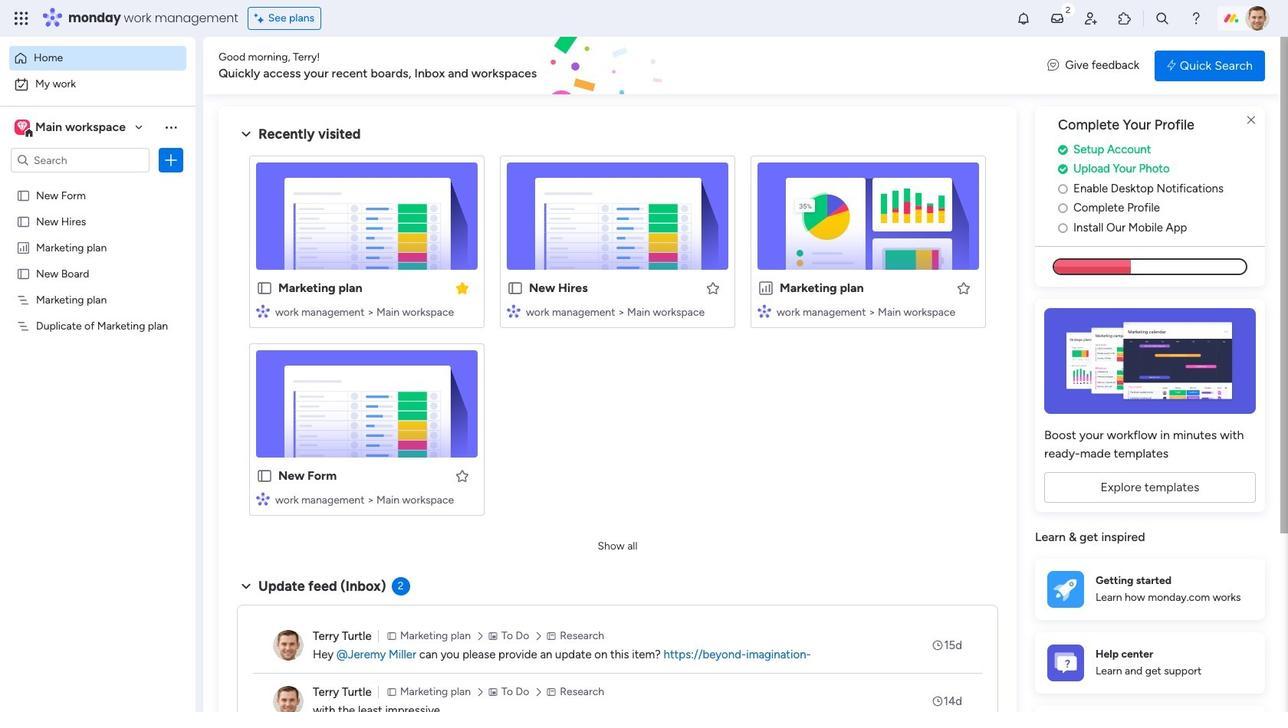 Task type: locate. For each thing, give the bounding box(es) containing it.
0 horizontal spatial public board image
[[16, 266, 31, 281]]

1 horizontal spatial public board image
[[256, 280, 273, 297]]

circle o image down check circle image on the top of page
[[1058, 183, 1068, 195]]

2 vertical spatial public board image
[[256, 468, 273, 485]]

2 add to favorites image from the left
[[956, 280, 972, 296]]

0 vertical spatial circle o image
[[1058, 183, 1068, 195]]

2 horizontal spatial public board image
[[507, 280, 524, 297]]

public board image for remove from favorites icon
[[256, 280, 273, 297]]

workspace selection element
[[15, 118, 128, 138]]

public dashboard image
[[758, 280, 775, 297]]

0 horizontal spatial add to favorites image
[[706, 280, 721, 296]]

Search in workspace field
[[32, 151, 128, 169]]

2 image
[[1061, 1, 1075, 18]]

2 vertical spatial option
[[0, 181, 196, 184]]

1 vertical spatial terry turtle image
[[273, 686, 304, 712]]

0 vertical spatial public board image
[[16, 188, 31, 202]]

select product image
[[14, 11, 29, 26]]

add to favorites image
[[455, 468, 470, 484]]

notifications image
[[1016, 11, 1031, 26]]

terry turtle image
[[1245, 6, 1270, 31], [273, 686, 304, 712]]

1 vertical spatial circle o image
[[1058, 222, 1068, 234]]

circle o image down circle o icon
[[1058, 222, 1068, 234]]

public board image
[[16, 266, 31, 281], [256, 280, 273, 297], [507, 280, 524, 297]]

dapulse x slim image
[[1242, 111, 1261, 130]]

remove from favorites image
[[455, 280, 470, 296]]

1 horizontal spatial terry turtle image
[[1245, 6, 1270, 31]]

public board image
[[16, 188, 31, 202], [16, 214, 31, 229], [256, 468, 273, 485]]

circle o image
[[1058, 183, 1068, 195], [1058, 222, 1068, 234]]

close recently visited image
[[237, 125, 255, 143]]

0 vertical spatial terry turtle image
[[1245, 6, 1270, 31]]

list box
[[0, 179, 196, 546]]

terry turtle image right the help image
[[1245, 6, 1270, 31]]

help center element
[[1035, 633, 1265, 694]]

terry turtle image down terry turtle image
[[273, 686, 304, 712]]

circle o image
[[1058, 203, 1068, 214]]

workspace image
[[15, 119, 30, 136]]

options image
[[163, 153, 179, 168]]

0 vertical spatial option
[[9, 46, 186, 71]]

add to favorites image
[[706, 280, 721, 296], [956, 280, 972, 296]]

close update feed (inbox) image
[[237, 577, 255, 596]]

2 element
[[392, 577, 410, 596]]

check circle image
[[1058, 164, 1068, 175]]

v2 user feedback image
[[1048, 57, 1059, 74]]

templates image image
[[1049, 309, 1252, 414]]

v2 bolt switch image
[[1167, 57, 1176, 74]]

option
[[9, 46, 186, 71], [9, 72, 186, 97], [0, 181, 196, 184]]

help image
[[1189, 11, 1204, 26]]

1 horizontal spatial add to favorites image
[[956, 280, 972, 296]]

public dashboard image
[[16, 240, 31, 255]]

getting started element
[[1035, 559, 1265, 620]]

search everything image
[[1155, 11, 1170, 26]]



Task type: vqa. For each thing, say whether or not it's contained in the screenshot.
Check Circle ICON to the bottom
no



Task type: describe. For each thing, give the bounding box(es) containing it.
invite members image
[[1084, 11, 1099, 26]]

workspace image
[[17, 119, 27, 136]]

public board image for first add to favorites image
[[507, 280, 524, 297]]

0 horizontal spatial terry turtle image
[[273, 686, 304, 712]]

monday marketplace image
[[1117, 11, 1133, 26]]

update feed image
[[1050, 11, 1065, 26]]

1 add to favorites image from the left
[[706, 280, 721, 296]]

see plans image
[[254, 10, 268, 27]]

terry turtle image
[[273, 630, 304, 661]]

workspace options image
[[163, 119, 179, 135]]

1 vertical spatial public board image
[[16, 214, 31, 229]]

2 circle o image from the top
[[1058, 222, 1068, 234]]

check circle image
[[1058, 144, 1068, 156]]

1 circle o image from the top
[[1058, 183, 1068, 195]]

quick search results list box
[[237, 143, 998, 535]]

1 vertical spatial option
[[9, 72, 186, 97]]



